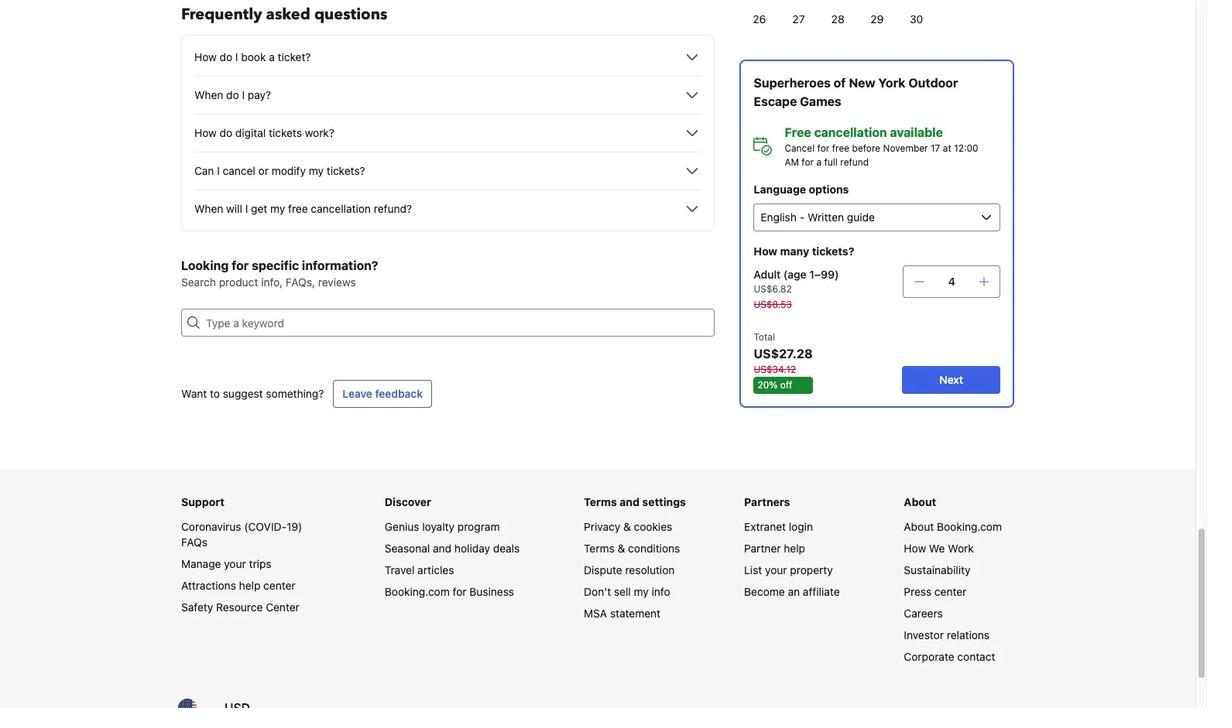 Task type: locate. For each thing, give the bounding box(es) containing it.
work?
[[305, 126, 335, 139]]

how do i book a ticket? button
[[194, 48, 702, 67]]

0 vertical spatial when
[[194, 88, 223, 102]]

center down sustainability link
[[935, 586, 967, 599]]

i for get
[[245, 202, 248, 215]]

1 when from the top
[[194, 88, 223, 102]]

0 vertical spatial terms
[[584, 496, 617, 509]]

1 horizontal spatial a
[[817, 157, 822, 168]]

for
[[818, 143, 830, 154], [802, 157, 814, 168], [232, 259, 249, 273], [453, 586, 467, 599]]

an
[[788, 586, 800, 599]]

1 vertical spatial booking.com
[[385, 586, 450, 599]]

0 vertical spatial cancellation
[[814, 126, 887, 139]]

for up full
[[818, 143, 830, 154]]

1 horizontal spatial your
[[766, 564, 788, 577]]

sell
[[614, 586, 631, 599]]

safety
[[181, 601, 213, 614]]

don't sell my info
[[584, 586, 671, 599]]

1 vertical spatial help
[[239, 580, 261, 593]]

cancel
[[785, 143, 815, 154]]

press center
[[905, 586, 967, 599]]

genius loyalty program
[[385, 521, 500, 534]]

how for how do digital tickets work?
[[194, 126, 217, 139]]

terms down privacy
[[584, 542, 615, 556]]

1 horizontal spatial free
[[832, 143, 850, 154]]

about up about booking.com link
[[905, 496, 937, 509]]

i for book
[[235, 50, 238, 64]]

free inside dropdown button
[[288, 202, 308, 215]]

privacy & cookies link
[[584, 521, 673, 534]]

0 horizontal spatial help
[[239, 580, 261, 593]]

full
[[824, 157, 838, 168]]

cancel
[[223, 164, 256, 177]]

partners
[[745, 496, 791, 509]]

1 vertical spatial do
[[226, 88, 239, 102]]

0 vertical spatial my
[[309, 164, 324, 177]]

when
[[194, 88, 223, 102], [194, 202, 223, 215]]

help up list your property link
[[784, 542, 806, 556]]

terms & conditions link
[[584, 542, 681, 556]]

trips
[[249, 558, 272, 571]]

booking.com
[[938, 521, 1003, 534], [385, 586, 450, 599]]

0 vertical spatial free
[[832, 143, 850, 154]]

terms for terms & conditions
[[584, 542, 615, 556]]

free inside the free cancellation available cancel for free before november 17 at 12:00 am for a full refund
[[832, 143, 850, 154]]

when for when do i pay?
[[194, 88, 223, 102]]

0 vertical spatial a
[[269, 50, 275, 64]]

i left pay?
[[242, 88, 245, 102]]

how up adult
[[754, 245, 778, 258]]

contact
[[958, 651, 996, 664]]

0 vertical spatial tickets?
[[327, 164, 365, 177]]

1 vertical spatial free
[[288, 202, 308, 215]]

1 vertical spatial when
[[194, 202, 223, 215]]

1 vertical spatial and
[[433, 542, 452, 556]]

tickets
[[269, 126, 302, 139]]

and down genius loyalty program link
[[433, 542, 452, 556]]

when do i pay? button
[[194, 86, 702, 105]]

center
[[264, 580, 296, 593], [935, 586, 967, 599]]

a inside dropdown button
[[269, 50, 275, 64]]

want to suggest something?
[[181, 387, 324, 401]]

how down frequently
[[194, 50, 217, 64]]

my inside can i cancel or modify my tickets? dropdown button
[[309, 164, 324, 177]]

i left book
[[235, 50, 238, 64]]

cancellation up before
[[814, 126, 887, 139]]

become an affiliate link
[[745, 586, 840, 599]]

your down partner help link
[[766, 564, 788, 577]]

my right get
[[270, 202, 285, 215]]

when left pay?
[[194, 88, 223, 102]]

ticket?
[[278, 50, 311, 64]]

2 horizontal spatial my
[[634, 586, 649, 599]]

0 horizontal spatial tickets?
[[327, 164, 365, 177]]

how up can
[[194, 126, 217, 139]]

do left book
[[220, 50, 233, 64]]

tickets? down work?
[[327, 164, 365, 177]]

free cancellation available cancel for free before november 17 at 12:00 am for a full refund
[[785, 126, 979, 168]]

attractions
[[181, 580, 236, 593]]

do left pay?
[[226, 88, 239, 102]]

27
[[793, 12, 805, 26]]

booking.com up the work
[[938, 521, 1003, 534]]

articles
[[418, 564, 454, 577]]

for right am at the right
[[802, 157, 814, 168]]

discover
[[385, 496, 432, 509]]

12:00
[[954, 143, 979, 154]]

when will i get my free cancellation refund? button
[[194, 200, 702, 218]]

my right modify
[[309, 164, 324, 177]]

looking for specific information? search product info, faqs, reviews
[[181, 259, 378, 289]]

1 terms from the top
[[584, 496, 617, 509]]

cancellation left refund?
[[311, 202, 371, 215]]

a left full
[[817, 157, 822, 168]]

privacy & cookies
[[584, 521, 673, 534]]

us$34.12
[[754, 364, 796, 376]]

investor relations link
[[905, 629, 990, 642]]

coronavirus
[[181, 521, 241, 534]]

0 horizontal spatial cancellation
[[311, 202, 371, 215]]

travel articles
[[385, 564, 454, 577]]

leave feedback button
[[333, 380, 432, 408]]

0 vertical spatial about
[[905, 496, 937, 509]]

free right get
[[288, 202, 308, 215]]

0 horizontal spatial your
[[224, 558, 246, 571]]

0 vertical spatial &
[[624, 521, 631, 534]]

help up safety resource center
[[239, 580, 261, 593]]

conditions
[[629, 542, 681, 556]]

outdoor
[[909, 76, 958, 90]]

your for trips
[[224, 558, 246, 571]]

cancellation inside the free cancellation available cancel for free before november 17 at 12:00 am for a full refund
[[814, 126, 887, 139]]

total
[[754, 332, 775, 343]]

relations
[[947, 629, 990, 642]]

1 horizontal spatial my
[[309, 164, 324, 177]]

2 vertical spatial do
[[220, 126, 233, 139]]

0 vertical spatial help
[[784, 542, 806, 556]]

2 terms from the top
[[584, 542, 615, 556]]

statement
[[611, 607, 661, 621]]

feedback
[[375, 387, 423, 401]]

& up terms & conditions
[[624, 521, 631, 534]]

1 vertical spatial cancellation
[[311, 202, 371, 215]]

my right sell
[[634, 586, 649, 599]]

2 vertical spatial my
[[634, 586, 649, 599]]

your for property
[[766, 564, 788, 577]]

0 horizontal spatial my
[[270, 202, 285, 215]]

1 vertical spatial tickets?
[[812, 245, 855, 258]]

how left 'we'
[[905, 542, 927, 556]]

how do digital tickets work?
[[194, 126, 335, 139]]

terms & conditions
[[584, 542, 681, 556]]

a inside the free cancellation available cancel for free before november 17 at 12:00 am for a full refund
[[817, 157, 822, 168]]

holiday
[[455, 542, 490, 556]]

1 vertical spatial terms
[[584, 542, 615, 556]]

1 vertical spatial my
[[270, 202, 285, 215]]

4
[[949, 275, 956, 288]]

26
[[753, 12, 766, 26]]

and
[[620, 496, 640, 509], [433, 542, 452, 556]]

i right will on the left top
[[245, 202, 248, 215]]

help for attractions
[[239, 580, 261, 593]]

0 horizontal spatial booking.com
[[385, 586, 450, 599]]

30
[[910, 12, 923, 26]]

0 horizontal spatial free
[[288, 202, 308, 215]]

1 horizontal spatial and
[[620, 496, 640, 509]]

free up full
[[832, 143, 850, 154]]

i
[[235, 50, 238, 64], [242, 88, 245, 102], [217, 164, 220, 177], [245, 202, 248, 215]]

1 horizontal spatial center
[[935, 586, 967, 599]]

your up attractions help center
[[224, 558, 246, 571]]

do left 'digital'
[[220, 126, 233, 139]]

how we work link
[[905, 542, 975, 556]]

how for how many tickets?
[[754, 245, 778, 258]]

a right book
[[269, 50, 275, 64]]

terms for terms and settings
[[584, 496, 617, 509]]

2 when from the top
[[194, 202, 223, 215]]

1 vertical spatial &
[[618, 542, 626, 556]]

1 about from the top
[[905, 496, 937, 509]]

for inside looking for specific information? search product info, faqs, reviews
[[232, 259, 249, 273]]

do for book
[[220, 50, 233, 64]]

1 horizontal spatial help
[[784, 542, 806, 556]]

27 November 2023 checkbox
[[779, 4, 818, 35]]

next button
[[902, 366, 1001, 394]]

0 vertical spatial do
[[220, 50, 233, 64]]

about up 'we'
[[905, 521, 935, 534]]

&
[[624, 521, 631, 534], [618, 542, 626, 556]]

terms
[[584, 496, 617, 509], [584, 542, 615, 556]]

faqs
[[181, 536, 208, 549]]

tickets?
[[327, 164, 365, 177], [812, 245, 855, 258]]

many
[[780, 245, 810, 258]]

about for about booking.com
[[905, 521, 935, 534]]

and for settings
[[620, 496, 640, 509]]

information?
[[302, 259, 378, 273]]

2 about from the top
[[905, 521, 935, 534]]

for up the product
[[232, 259, 249, 273]]

pay?
[[248, 88, 271, 102]]

when left will on the left top
[[194, 202, 223, 215]]

business
[[470, 586, 514, 599]]

center up center
[[264, 580, 296, 593]]

1 horizontal spatial booking.com
[[938, 521, 1003, 534]]

cancellation inside dropdown button
[[311, 202, 371, 215]]

booking.com for business link
[[385, 586, 514, 599]]

tickets? up 1–99)
[[812, 245, 855, 258]]

info
[[652, 586, 671, 599]]

book
[[241, 50, 266, 64]]

& down privacy & cookies link
[[618, 542, 626, 556]]

0 horizontal spatial and
[[433, 542, 452, 556]]

1 vertical spatial a
[[817, 157, 822, 168]]

0 horizontal spatial a
[[269, 50, 275, 64]]

how
[[194, 50, 217, 64], [194, 126, 217, 139], [754, 245, 778, 258], [905, 542, 927, 556]]

i right can
[[217, 164, 220, 177]]

booking.com down travel articles link
[[385, 586, 450, 599]]

and for holiday
[[433, 542, 452, 556]]

press
[[905, 586, 932, 599]]

1 horizontal spatial cancellation
[[814, 126, 887, 139]]

1 vertical spatial about
[[905, 521, 935, 534]]

manage your trips link
[[181, 558, 272, 571]]

0 vertical spatial and
[[620, 496, 640, 509]]

before
[[852, 143, 881, 154]]

terms up privacy
[[584, 496, 617, 509]]

19)
[[287, 521, 302, 534]]

and up privacy & cookies
[[620, 496, 640, 509]]



Task type: vqa. For each thing, say whether or not it's contained in the screenshot.
flights associated with holiday
no



Task type: describe. For each thing, give the bounding box(es) containing it.
press center link
[[905, 586, 967, 599]]

partner
[[745, 542, 781, 556]]

superheroes
[[754, 76, 831, 90]]

28 November 2023 checkbox
[[818, 4, 858, 35]]

how many tickets?
[[754, 245, 855, 258]]

program
[[458, 521, 500, 534]]

i for pay?
[[242, 88, 245, 102]]

terms and settings
[[584, 496, 686, 509]]

games
[[800, 95, 842, 108]]

safety resource center
[[181, 601, 300, 614]]

29 November 2023 checkbox
[[858, 4, 897, 35]]

resource
[[216, 601, 263, 614]]

travel articles link
[[385, 564, 454, 577]]

off
[[780, 380, 793, 391]]

seasonal and holiday deals
[[385, 542, 520, 556]]

how for how do i book a ticket?
[[194, 50, 217, 64]]

frequently asked questions
[[181, 4, 388, 25]]

resolution
[[626, 564, 675, 577]]

when will i get my free cancellation refund?
[[194, 202, 412, 215]]

product
[[219, 276, 258, 289]]

we
[[930, 542, 946, 556]]

list
[[745, 564, 763, 577]]

about booking.com
[[905, 521, 1003, 534]]

manage
[[181, 558, 221, 571]]

& for terms
[[618, 542, 626, 556]]

for left business
[[453, 586, 467, 599]]

30 November 2023 checkbox
[[897, 4, 936, 35]]

0 horizontal spatial center
[[264, 580, 296, 593]]

about booking.com link
[[905, 521, 1003, 534]]

settings
[[643, 496, 686, 509]]

corporate contact link
[[905, 651, 996, 664]]

seasonal and holiday deals link
[[385, 542, 520, 556]]

don't
[[584, 586, 611, 599]]

superheroes of new york outdoor escape games
[[754, 76, 958, 108]]

next
[[940, 373, 964, 387]]

work
[[949, 542, 975, 556]]

cookies
[[634, 521, 673, 534]]

us$27.28
[[754, 347, 813, 361]]

refund
[[840, 157, 869, 168]]

will
[[226, 202, 242, 215]]

want
[[181, 387, 207, 401]]

17
[[931, 143, 941, 154]]

extranet login
[[745, 521, 814, 534]]

seasonal
[[385, 542, 430, 556]]

can i cancel or modify my tickets?
[[194, 164, 365, 177]]

looking
[[181, 259, 229, 273]]

get
[[251, 202, 268, 215]]

Type a keyword field
[[200, 309, 715, 337]]

about for about
[[905, 496, 937, 509]]

how do digital tickets work? button
[[194, 124, 702, 143]]

careers link
[[905, 607, 944, 621]]

questions
[[315, 4, 388, 25]]

to
[[210, 387, 220, 401]]

faqs,
[[286, 276, 315, 289]]

list your property link
[[745, 564, 834, 577]]

safety resource center link
[[181, 601, 300, 614]]

leave
[[343, 387, 373, 401]]

reviews
[[318, 276, 356, 289]]

when for when will i get my free cancellation refund?
[[194, 202, 223, 215]]

26 November 2023 checkbox
[[740, 4, 779, 35]]

frequently
[[181, 4, 262, 25]]

list your property
[[745, 564, 834, 577]]

new
[[849, 76, 876, 90]]

options
[[809, 183, 849, 196]]

am
[[785, 157, 799, 168]]

1 horizontal spatial tickets?
[[812, 245, 855, 258]]

us$8.53
[[754, 299, 792, 311]]

free for will
[[288, 202, 308, 215]]

genius loyalty program link
[[385, 521, 500, 534]]

sustainability link
[[905, 564, 971, 577]]

free for cancellation
[[832, 143, 850, 154]]

login
[[789, 521, 814, 534]]

investor relations
[[905, 629, 990, 642]]

msa
[[584, 607, 608, 621]]

corporate
[[905, 651, 955, 664]]

how do i book a ticket?
[[194, 50, 311, 64]]

careers
[[905, 607, 944, 621]]

0 vertical spatial booking.com
[[938, 521, 1003, 534]]

do for pay?
[[226, 88, 239, 102]]

search
[[181, 276, 216, 289]]

or
[[258, 164, 269, 177]]

do for tickets
[[220, 126, 233, 139]]

available
[[890, 126, 943, 139]]

adult
[[754, 268, 781, 281]]

partner help
[[745, 542, 806, 556]]

investor
[[905, 629, 944, 642]]

escape
[[754, 95, 797, 108]]

modify
[[272, 164, 306, 177]]

(covid-
[[244, 521, 287, 534]]

& for privacy
[[624, 521, 631, 534]]

total us$27.28 us$34.12 20% off
[[754, 332, 813, 391]]

28
[[831, 12, 845, 26]]

my inside when will i get my free cancellation refund? dropdown button
[[270, 202, 285, 215]]

loyalty
[[422, 521, 455, 534]]

help for partner
[[784, 542, 806, 556]]

can
[[194, 164, 214, 177]]

asked
[[266, 4, 311, 25]]

coronavirus (covid-19) faqs link
[[181, 521, 302, 549]]

deals
[[493, 542, 520, 556]]

become an affiliate
[[745, 586, 840, 599]]

tickets? inside dropdown button
[[327, 164, 365, 177]]

how for how we work
[[905, 542, 927, 556]]

coronavirus (covid-19) faqs
[[181, 521, 302, 549]]

attractions help center link
[[181, 580, 296, 593]]



